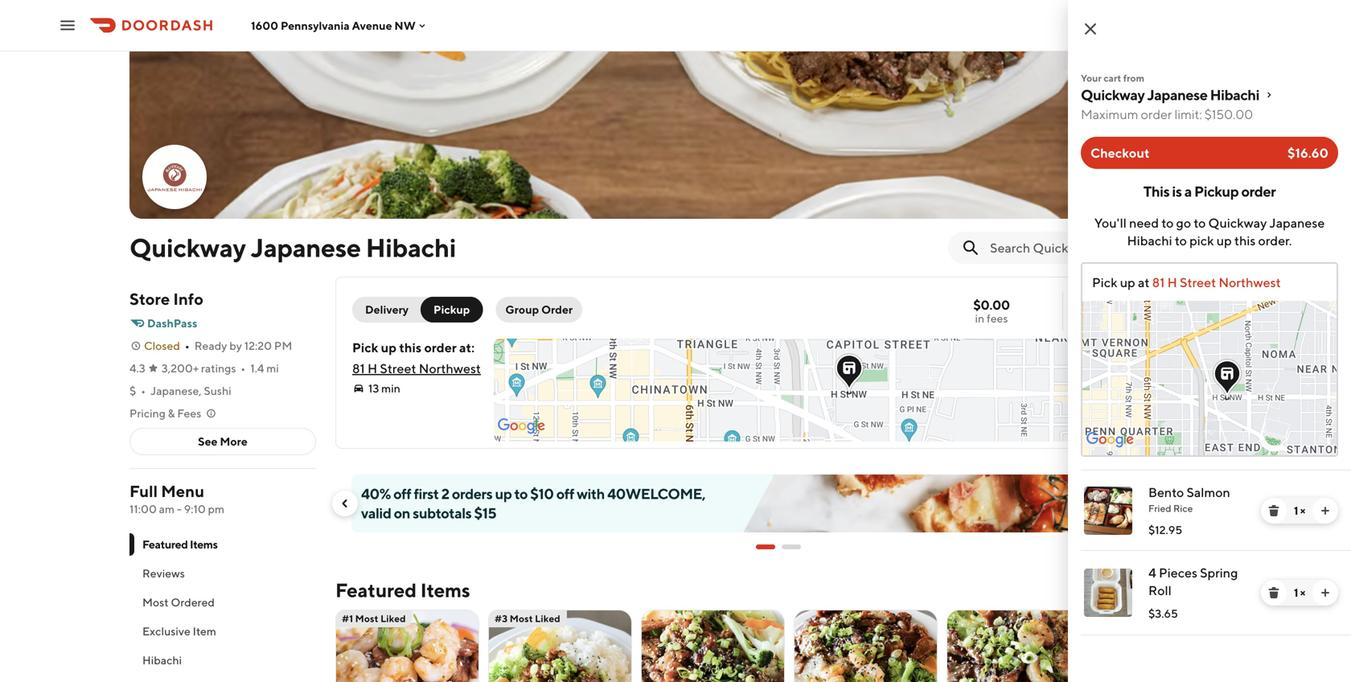 Task type: vqa. For each thing, say whether or not it's contained in the screenshot.
#1
yes



Task type: describe. For each thing, give the bounding box(es) containing it.
$15
[[474, 504, 496, 522]]

mi
[[266, 362, 279, 375]]

-
[[177, 502, 182, 516]]

fees
[[987, 312, 1008, 325]]

1 horizontal spatial h
[[1168, 275, 1178, 290]]

h inside pick up this order at: 81 h street northwest
[[368, 361, 377, 376]]

exclusive item
[[142, 625, 216, 638]]

to right go
[[1194, 215, 1206, 230]]

$150.00
[[1205, 107, 1253, 122]]

0 vertical spatial at
[[1138, 275, 1150, 290]]

up inside pick up this order at: 81 h street northwest
[[381, 340, 397, 355]]

pieces
[[1159, 565, 1198, 580]]

chicken & beef image
[[642, 610, 784, 682]]

quickway japanese hibachi inside 'link'
[[1081, 86, 1260, 103]]

maximum order limit: $150.00
[[1081, 107, 1253, 122]]

1 for bento salmon
[[1294, 504, 1298, 517]]

4 pieces spring roll
[[1149, 565, 1238, 598]]

40welcome,
[[607, 485, 706, 502]]

items inside heading
[[421, 579, 470, 602]]

this is a pickup order
[[1144, 183, 1276, 200]]

4
[[1149, 565, 1157, 580]]

2 horizontal spatial •
[[241, 362, 246, 375]]

up inside you'll need to go to quickway japanese hibachi to pick up this order.
[[1217, 233, 1232, 248]]

0 horizontal spatial most
[[142, 596, 169, 609]]

min
[[381, 382, 400, 395]]

japanese,
[[151, 384, 202, 397]]

avenue
[[352, 19, 392, 32]]

most for #1 most liked
[[355, 613, 379, 624]]

× for 4 pieces spring roll
[[1300, 586, 1306, 599]]

on
[[394, 504, 410, 522]]

more
[[220, 435, 248, 448]]

• ready by 12:20 pm
[[185, 339, 292, 352]]

1 × for 4 pieces spring roll
[[1294, 586, 1306, 599]]

1.4 mi
[[250, 362, 279, 375]]

1600
[[251, 19, 278, 32]]

$ • japanese, sushi
[[130, 384, 231, 397]]

beef & shrimp image
[[948, 610, 1090, 682]]

chicken, beef, & shrimp image
[[795, 610, 937, 682]]

12:20 inside "ready by 12:20 pm schedule at checkout"
[[1135, 296, 1166, 311]]

menu
[[161, 482, 204, 501]]

next button of carousel image
[[1206, 497, 1219, 510]]

need
[[1130, 215, 1159, 230]]

store info
[[130, 290, 204, 309]]

nw
[[395, 19, 416, 32]]

1 horizontal spatial powered by google image
[[1087, 432, 1134, 448]]

Pickup radio
[[421, 297, 483, 323]]

exclusive item button
[[130, 617, 316, 646]]

liked for #3 most liked
[[535, 613, 561, 624]]

chicken & shrimp image
[[336, 610, 479, 682]]

bento salmon fried rice
[[1149, 485, 1231, 514]]

orders
[[452, 485, 493, 502]]

0 horizontal spatial ready
[[194, 339, 227, 352]]

bento
[[1149, 485, 1184, 500]]

quickway inside you'll need to go to quickway japanese hibachi to pick up this order.
[[1209, 215, 1267, 230]]

#3 most liked
[[495, 613, 561, 624]]

info
[[173, 290, 204, 309]]

roll
[[1149, 583, 1172, 598]]

up inside 40% off first 2 orders up to $10 off with 40welcome, valid on subtotals $15
[[495, 485, 512, 502]]

13 min
[[368, 382, 400, 395]]

open menu image
[[58, 16, 77, 35]]

close image
[[1081, 19, 1100, 39]]

this inside pick up this order at: 81 h street northwest
[[399, 340, 422, 355]]

0 vertical spatial featured items
[[142, 538, 218, 551]]

liked for #1 most liked
[[381, 613, 406, 624]]

checkout
[[1141, 313, 1189, 327]]

hibachi button
[[130, 646, 316, 675]]

subtotals
[[413, 504, 472, 522]]

ready by 12:20 pm schedule at checkout
[[1080, 296, 1189, 327]]

most ordered button
[[130, 588, 316, 617]]

$10
[[530, 485, 554, 502]]

at:
[[459, 340, 475, 355]]

4 pieces spring roll image
[[1084, 569, 1133, 617]]

2 off from the left
[[556, 485, 574, 502]]

hibachi up "order methods" option group
[[366, 232, 456, 263]]

cart
[[1104, 72, 1122, 84]]

hibachi inside you'll need to go to quickway japanese hibachi to pick up this order.
[[1127, 233, 1173, 248]]

up up "ready by 12:20 pm schedule at checkout"
[[1120, 275, 1136, 290]]

japanese inside 'link'
[[1148, 86, 1208, 103]]

0 horizontal spatial 12:20
[[244, 339, 272, 352]]

$0.00
[[974, 297, 1010, 313]]

1 vertical spatial quickway japanese hibachi
[[130, 232, 456, 263]]

pm inside "ready by 12:20 pm schedule at checkout"
[[1168, 296, 1188, 311]]

1 for 4 pieces spring roll
[[1294, 586, 1298, 599]]

to left go
[[1162, 215, 1174, 230]]

1 off from the left
[[393, 485, 411, 502]]

full menu 11:00 am - 9:10 pm
[[130, 482, 224, 516]]

checkout
[[1091, 145, 1150, 160]]

at inside "ready by 12:20 pm schedule at checkout"
[[1128, 313, 1139, 327]]

2
[[441, 485, 449, 502]]

#1 most liked
[[342, 613, 406, 624]]

your
[[1081, 72, 1102, 84]]

$16.60
[[1288, 145, 1329, 160]]

see more
[[198, 435, 248, 448]]

ratings
[[201, 362, 236, 375]]

fried
[[1149, 503, 1172, 514]]

13
[[368, 382, 379, 395]]

1600 pennsylvania avenue nw button
[[251, 19, 429, 32]]

remove item from cart image for bento salmon
[[1268, 504, 1281, 517]]

1 horizontal spatial northwest
[[1219, 275, 1281, 290]]

0 horizontal spatial by
[[229, 339, 242, 352]]

remove item from cart image for 4 pieces spring roll
[[1268, 586, 1281, 599]]

ordered
[[171, 596, 215, 609]]

to inside 40% off first 2 orders up to $10 off with 40welcome, valid on subtotals $15
[[514, 485, 528, 502]]

limit:
[[1175, 107, 1202, 122]]

maximum
[[1081, 107, 1139, 122]]

1 horizontal spatial pickup
[[1195, 183, 1239, 200]]

0 vertical spatial •
[[185, 339, 190, 352]]

$
[[130, 384, 136, 397]]

first
[[414, 485, 439, 502]]

1 horizontal spatial 81
[[1152, 275, 1165, 290]]

1.4
[[250, 362, 264, 375]]

2 vertical spatial quickway
[[130, 232, 246, 263]]

valid
[[361, 504, 391, 522]]

your cart from
[[1081, 72, 1145, 84]]

item
[[193, 625, 216, 638]]



Task type: locate. For each thing, give the bounding box(es) containing it.
1 horizontal spatial items
[[421, 579, 470, 602]]

•
[[185, 339, 190, 352], [241, 362, 246, 375], [141, 384, 146, 397]]

this
[[1144, 183, 1170, 200]]

81 h street northwest link for pick up at
[[1150, 275, 1281, 290]]

3,200+ ratings •
[[161, 362, 246, 375]]

order methods option group
[[352, 297, 483, 323]]

closed
[[144, 339, 180, 352]]

0 horizontal spatial items
[[190, 538, 218, 551]]

2 remove item from cart image from the top
[[1268, 586, 1281, 599]]

0 vertical spatial by
[[1119, 296, 1133, 311]]

featured inside heading
[[335, 579, 417, 602]]

&
[[168, 407, 175, 420]]

1 horizontal spatial japanese
[[1148, 86, 1208, 103]]

81
[[1152, 275, 1165, 290], [352, 361, 365, 376]]

1 vertical spatial 1
[[1294, 586, 1298, 599]]

northwest inside pick up this order at: 81 h street northwest
[[419, 361, 481, 376]]

ready
[[1080, 296, 1117, 311], [194, 339, 227, 352]]

hibachi up "$150.00"
[[1210, 86, 1260, 103]]

h up checkout
[[1168, 275, 1178, 290]]

pick for pick up at 81 h street northwest
[[1092, 275, 1118, 290]]

$0.00 in fees
[[974, 297, 1010, 325]]

hibachi inside 'link'
[[1210, 86, 1260, 103]]

2 liked from the left
[[535, 613, 561, 624]]

pricing & fees button
[[130, 405, 217, 422]]

group order button
[[496, 297, 583, 323]]

remove item from cart image
[[1268, 504, 1281, 517], [1268, 586, 1281, 599]]

ready up "schedule"
[[1080, 296, 1117, 311]]

1 horizontal spatial pm
[[1168, 296, 1188, 311]]

street
[[1180, 275, 1216, 290], [380, 361, 416, 376]]

1 horizontal spatial 81 h street northwest link
[[1150, 275, 1281, 290]]

from
[[1124, 72, 1145, 84]]

1 vertical spatial japanese
[[1270, 215, 1325, 230]]

off up on
[[393, 485, 411, 502]]

by inside "ready by 12:20 pm schedule at checkout"
[[1119, 296, 1133, 311]]

off
[[393, 485, 411, 502], [556, 485, 574, 502]]

northwest down at:
[[419, 361, 481, 376]]

1 horizontal spatial liked
[[535, 613, 561, 624]]

sushi
[[204, 384, 231, 397]]

remove item from cart image left add one to cart icon
[[1268, 504, 1281, 517]]

pickup right a
[[1195, 183, 1239, 200]]

this down "order methods" option group
[[399, 340, 422, 355]]

2 vertical spatial •
[[141, 384, 146, 397]]

bento salmon image
[[1084, 487, 1133, 535]]

liked
[[381, 613, 406, 624], [535, 613, 561, 624]]

reviews button
[[130, 559, 316, 588]]

reviews
[[142, 567, 185, 580]]

order inside pick up this order at: 81 h street northwest
[[424, 340, 457, 355]]

1 horizontal spatial most
[[355, 613, 379, 624]]

0 vertical spatial japanese
[[1148, 86, 1208, 103]]

order up order.
[[1242, 183, 1276, 200]]

#3 most liked button
[[488, 610, 632, 682]]

hibachi down the need
[[1127, 233, 1173, 248]]

order
[[1141, 107, 1172, 122], [1242, 183, 1276, 200], [424, 340, 457, 355]]

pennsylvania
[[281, 19, 350, 32]]

1 horizontal spatial street
[[1180, 275, 1216, 290]]

0 horizontal spatial quickway
[[130, 232, 246, 263]]

order left limit:
[[1141, 107, 1172, 122]]

pick down item search search box
[[1092, 275, 1118, 290]]

81 h street northwest link for pick up this order at:
[[352, 361, 481, 376]]

1 vertical spatial 12:20
[[244, 339, 272, 352]]

items up chicken & shrimp image
[[421, 579, 470, 602]]

Delivery radio
[[352, 297, 431, 323]]

1 vertical spatial featured items
[[335, 579, 470, 602]]

40% off first 2 orders up to $10 off with 40welcome, valid on subtotals $15
[[361, 485, 706, 522]]

12:20 up checkout
[[1135, 296, 1166, 311]]

am
[[159, 502, 175, 516]]

powered by google image
[[498, 418, 545, 434], [1087, 432, 1134, 448]]

this left order.
[[1235, 233, 1256, 248]]

0 horizontal spatial featured items
[[142, 538, 218, 551]]

most for #3 most liked
[[510, 613, 533, 624]]

• up 3,200+
[[185, 339, 190, 352]]

northwest
[[1219, 275, 1281, 290], [419, 361, 481, 376]]

2 × from the top
[[1300, 586, 1306, 599]]

1 × from the top
[[1300, 504, 1306, 517]]

1 remove item from cart image from the top
[[1268, 504, 1281, 517]]

street up min
[[380, 361, 416, 376]]

2 1 × from the top
[[1294, 586, 1306, 599]]

1 horizontal spatial order
[[1141, 107, 1172, 122]]

12:20 up 1.4
[[244, 339, 272, 352]]

map region for the left powered by google image
[[385, 203, 1209, 615]]

$3.65
[[1149, 607, 1178, 620]]

at up "ready by 12:20 pm schedule at checkout"
[[1138, 275, 1150, 290]]

quickway japanese hibachi
[[1081, 86, 1260, 103], [130, 232, 456, 263]]

0 vertical spatial quickway
[[1081, 86, 1145, 103]]

see
[[198, 435, 218, 448]]

1 vertical spatial 81
[[352, 361, 365, 376]]

quickway japanese hibachi image
[[130, 50, 1222, 219], [144, 146, 205, 208]]

go
[[1177, 215, 1191, 230]]

up
[[1217, 233, 1232, 248], [1120, 275, 1136, 290], [381, 340, 397, 355], [495, 485, 512, 502]]

1 vertical spatial quickway
[[1209, 215, 1267, 230]]

pick up 13
[[352, 340, 378, 355]]

previous button of carousel image
[[339, 497, 352, 510]]

1 horizontal spatial pick
[[1092, 275, 1118, 290]]

liked down featured items heading
[[381, 613, 406, 624]]

japanese
[[1148, 86, 1208, 103], [1270, 215, 1325, 230], [251, 232, 361, 263]]

1 horizontal spatial off
[[556, 485, 574, 502]]

order left at:
[[424, 340, 457, 355]]

a
[[1185, 183, 1192, 200]]

Item Search search field
[[990, 239, 1209, 257]]

to down go
[[1175, 233, 1187, 248]]

1 left add one to cart image
[[1294, 586, 1298, 599]]

0 vertical spatial this
[[1235, 233, 1256, 248]]

3,200+
[[161, 362, 199, 375]]

0 vertical spatial order
[[1141, 107, 1172, 122]]

quickway down your cart from on the right of page
[[1081, 86, 1145, 103]]

1 horizontal spatial 12:20
[[1135, 296, 1166, 311]]

0 vertical spatial pick
[[1092, 275, 1118, 290]]

1 vertical spatial pick
[[352, 340, 378, 355]]

pickup up at:
[[434, 303, 470, 316]]

list containing bento salmon
[[1068, 470, 1351, 636]]

up right pick at the right
[[1217, 233, 1232, 248]]

pick for pick up this order at: 81 h street northwest
[[352, 340, 378, 355]]

featured items up the reviews
[[142, 538, 218, 551]]

1 vertical spatial h
[[368, 361, 377, 376]]

0 horizontal spatial pickup
[[434, 303, 470, 316]]

most
[[142, 596, 169, 609], [355, 613, 379, 624], [510, 613, 533, 624]]

0 horizontal spatial pm
[[274, 339, 292, 352]]

2 vertical spatial japanese
[[251, 232, 361, 263]]

1 horizontal spatial featured items
[[335, 579, 470, 602]]

0 vertical spatial 1 ×
[[1294, 504, 1306, 517]]

order
[[541, 303, 573, 316]]

at right "schedule"
[[1128, 313, 1139, 327]]

1 vertical spatial remove item from cart image
[[1268, 586, 1281, 599]]

schedule
[[1080, 313, 1126, 327]]

northwest down order.
[[1219, 275, 1281, 290]]

×
[[1300, 504, 1306, 517], [1300, 586, 1306, 599]]

pick inside pick up this order at: 81 h street northwest
[[352, 340, 378, 355]]

featured items
[[142, 538, 218, 551], [335, 579, 470, 602]]

0 horizontal spatial quickway japanese hibachi
[[130, 232, 456, 263]]

quickway up info
[[130, 232, 246, 263]]

0 vertical spatial street
[[1180, 275, 1216, 290]]

81 inside pick up this order at: 81 h street northwest
[[352, 361, 365, 376]]

• left 1.4
[[241, 362, 246, 375]]

delivery
[[365, 303, 409, 316]]

11:00
[[130, 502, 157, 516]]

2 1 from the top
[[1294, 586, 1298, 599]]

0 vertical spatial 1
[[1294, 504, 1298, 517]]

0 horizontal spatial powered by google image
[[498, 418, 545, 434]]

0 vertical spatial pickup
[[1195, 183, 1239, 200]]

pick
[[1190, 233, 1214, 248]]

street inside pick up this order at: 81 h street northwest
[[380, 361, 416, 376]]

1 vertical spatial street
[[380, 361, 416, 376]]

1 vertical spatial 1 ×
[[1294, 586, 1306, 599]]

most right #3 at the left bottom of the page
[[510, 613, 533, 624]]

h up 13
[[368, 361, 377, 376]]

pickup inside radio
[[434, 303, 470, 316]]

0 vertical spatial items
[[190, 538, 218, 551]]

0 vertical spatial remove item from cart image
[[1268, 504, 1281, 517]]

map region for right powered by google image
[[996, 96, 1351, 508]]

japanese inside you'll need to go to quickway japanese hibachi to pick up this order.
[[1270, 215, 1325, 230]]

1 vertical spatial northwest
[[419, 361, 481, 376]]

group order
[[506, 303, 573, 316]]

0 horizontal spatial street
[[380, 361, 416, 376]]

this inside you'll need to go to quickway japanese hibachi to pick up this order.
[[1235, 233, 1256, 248]]

1 liked from the left
[[381, 613, 406, 624]]

0 horizontal spatial pick
[[352, 340, 378, 355]]

× left add one to cart icon
[[1300, 504, 1306, 517]]

#1
[[342, 613, 353, 624]]

salmon
[[1187, 485, 1231, 500]]

group
[[506, 303, 539, 316]]

• right $
[[141, 384, 146, 397]]

hibachi down exclusive
[[142, 654, 182, 667]]

81 h street northwest link
[[1150, 275, 1281, 290], [352, 361, 481, 376]]

1 vertical spatial pm
[[274, 339, 292, 352]]

× for bento salmon
[[1300, 504, 1306, 517]]

1 vertical spatial pickup
[[434, 303, 470, 316]]

1 vertical spatial items
[[421, 579, 470, 602]]

map region
[[996, 96, 1351, 508], [385, 203, 1209, 615]]

select promotional banner element
[[756, 533, 801, 561]]

in
[[975, 312, 985, 325]]

0 vertical spatial quickway japanese hibachi
[[1081, 86, 1260, 103]]

most ordered
[[142, 596, 215, 609]]

1 × left add one to cart image
[[1294, 586, 1306, 599]]

spicy crab & shrimp roll image
[[1100, 610, 1243, 682]]

you'll
[[1095, 215, 1127, 230]]

0 horizontal spatial h
[[368, 361, 377, 376]]

× left add one to cart image
[[1300, 586, 1306, 599]]

1 horizontal spatial ready
[[1080, 296, 1117, 311]]

chicken image
[[489, 610, 631, 682]]

40%
[[361, 485, 391, 502]]

quickway inside 'link'
[[1081, 86, 1145, 103]]

1 horizontal spatial quickway japanese hibachi
[[1081, 86, 1260, 103]]

full
[[130, 482, 158, 501]]

list
[[1068, 470, 1351, 636]]

0 vertical spatial ready
[[1080, 296, 1117, 311]]

9:10
[[184, 502, 206, 516]]

powered by google image up bento salmon image
[[1087, 432, 1134, 448]]

pm up checkout
[[1168, 296, 1188, 311]]

0 horizontal spatial northwest
[[419, 361, 481, 376]]

off right $10
[[556, 485, 574, 502]]

1 1 from the top
[[1294, 504, 1298, 517]]

you'll need to go to quickway japanese hibachi to pick up this order.
[[1095, 215, 1325, 248]]

add one to cart image
[[1319, 504, 1332, 517]]

2 horizontal spatial order
[[1242, 183, 1276, 200]]

1 vertical spatial featured
[[335, 579, 417, 602]]

2 horizontal spatial most
[[510, 613, 533, 624]]

2 vertical spatial order
[[424, 340, 457, 355]]

fees
[[177, 407, 201, 420]]

0 horizontal spatial 81 h street northwest link
[[352, 361, 481, 376]]

0 horizontal spatial order
[[424, 340, 457, 355]]

quickway
[[1081, 86, 1145, 103], [1209, 215, 1267, 230], [130, 232, 246, 263]]

most down the reviews
[[142, 596, 169, 609]]

pm
[[208, 502, 224, 516]]

hibachi inside button
[[142, 654, 182, 667]]

1600 pennsylvania avenue nw
[[251, 19, 416, 32]]

0 horizontal spatial •
[[141, 384, 146, 397]]

featured up the reviews
[[142, 538, 188, 551]]

add one to cart image
[[1319, 586, 1332, 599]]

1 horizontal spatial quickway
[[1081, 86, 1145, 103]]

1 horizontal spatial by
[[1119, 296, 1133, 311]]

liked right #3 at the left bottom of the page
[[535, 613, 561, 624]]

1 ×
[[1294, 504, 1306, 517], [1294, 586, 1306, 599]]

powered by google image up $10
[[498, 418, 545, 434]]

1 × for bento salmon
[[1294, 504, 1306, 517]]

1 horizontal spatial •
[[185, 339, 190, 352]]

1 vertical spatial •
[[241, 362, 246, 375]]

pricing
[[130, 407, 166, 420]]

items
[[190, 538, 218, 551], [421, 579, 470, 602]]

1 vertical spatial 81 h street northwest link
[[352, 361, 481, 376]]

ready up the "3,200+ ratings •"
[[194, 339, 227, 352]]

1 vertical spatial at
[[1128, 313, 1139, 327]]

featured up #1 most liked
[[335, 579, 417, 602]]

1 vertical spatial by
[[229, 339, 242, 352]]

with
[[577, 485, 605, 502]]

1 horizontal spatial this
[[1235, 233, 1256, 248]]

2 horizontal spatial japanese
[[1270, 215, 1325, 230]]

pm up mi
[[274, 339, 292, 352]]

0 vertical spatial 12:20
[[1135, 296, 1166, 311]]

0 vertical spatial ×
[[1300, 504, 1306, 517]]

1 vertical spatial order
[[1242, 183, 1276, 200]]

1 horizontal spatial featured
[[335, 579, 417, 602]]

remove item from cart image left add one to cart image
[[1268, 586, 1281, 599]]

most right #1
[[355, 613, 379, 624]]

ready inside "ready by 12:20 pm schedule at checkout"
[[1080, 296, 1117, 311]]

featured items up #1 most liked
[[335, 579, 470, 602]]

#1 most liked button
[[335, 610, 479, 682]]

dashpass
[[147, 317, 197, 330]]

store
[[130, 290, 170, 309]]

pick up this order at: 81 h street northwest
[[352, 340, 481, 376]]

1 left add one to cart icon
[[1294, 504, 1298, 517]]

exclusive
[[142, 625, 191, 638]]

up down delivery radio on the top of the page
[[381, 340, 397, 355]]

1 vertical spatial ×
[[1300, 586, 1306, 599]]

81 h street northwest link down pick at the right
[[1150, 275, 1281, 290]]

12:20
[[1135, 296, 1166, 311], [244, 339, 272, 352]]

order.
[[1259, 233, 1292, 248]]

1 × left add one to cart icon
[[1294, 504, 1306, 517]]

by up "schedule"
[[1119, 296, 1133, 311]]

0 vertical spatial northwest
[[1219, 275, 1281, 290]]

1 vertical spatial this
[[399, 340, 422, 355]]

0 horizontal spatial japanese
[[251, 232, 361, 263]]

1 1 × from the top
[[1294, 504, 1306, 517]]

featured items heading
[[335, 578, 470, 603]]

pick up at 81 h street northwest
[[1092, 275, 1281, 290]]

quickway up pick at the right
[[1209, 215, 1267, 230]]

0 horizontal spatial this
[[399, 340, 422, 355]]

81 h street northwest link up min
[[352, 361, 481, 376]]

0 horizontal spatial liked
[[381, 613, 406, 624]]

street down pick at the right
[[1180, 275, 1216, 290]]

to left $10
[[514, 485, 528, 502]]

0 vertical spatial featured
[[142, 538, 188, 551]]

0 vertical spatial 81
[[1152, 275, 1165, 290]]

1
[[1294, 504, 1298, 517], [1294, 586, 1298, 599]]

#3
[[495, 613, 508, 624]]

quickway japanese hibachi link
[[1081, 85, 1339, 105]]

see more button
[[130, 429, 315, 455]]

up up $15
[[495, 485, 512, 502]]

items up reviews button on the left bottom of page
[[190, 538, 218, 551]]

0 vertical spatial 81 h street northwest link
[[1150, 275, 1281, 290]]

by up ratings
[[229, 339, 242, 352]]

1 vertical spatial ready
[[194, 339, 227, 352]]



